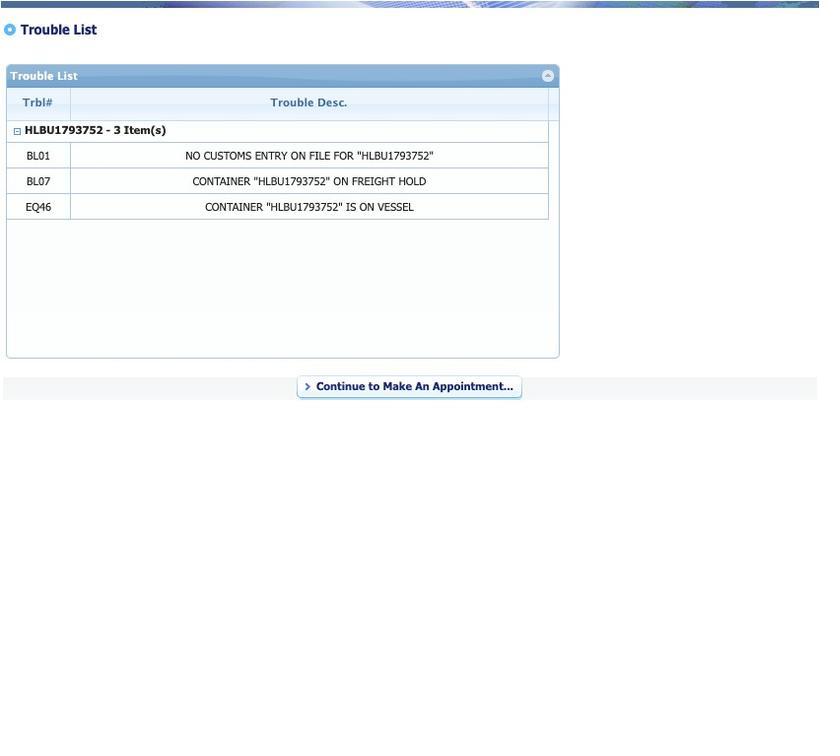 Task type: vqa. For each thing, say whether or not it's contained in the screenshot.
customs
yes



Task type: describe. For each thing, give the bounding box(es) containing it.
1 vertical spatial trouble
[[10, 69, 54, 82]]

customs
[[204, 149, 252, 162]]

an
[[415, 380, 430, 393]]

trouble inside the trouble desc. column header
[[271, 96, 314, 109]]

vessel
[[378, 200, 414, 213]]

container for container "hlbu1793752" on freight hold
[[193, 174, 251, 187]]

trouble desc.
[[271, 96, 347, 109]]

trouble desc. column header
[[71, 88, 549, 120]]

continue to make an appointment...
[[317, 380, 514, 393]]

hlbu1793752 - 3 item(s)
[[25, 124, 166, 136]]

0 vertical spatial list
[[74, 22, 97, 37]]

"hlbu1793752" inside 'cell'
[[357, 149, 434, 162]]

bl01 cell
[[7, 143, 71, 168]]

row header containing trbl#
[[7, 88, 549, 120]]

is
[[346, 200, 356, 213]]

1 vertical spatial trouble list
[[10, 69, 78, 82]]

container "hlbu1793752" is on vessel cell
[[71, 194, 549, 220]]

to
[[369, 380, 380, 393]]

container "hlbu1793752" is on vessel
[[205, 200, 414, 213]]

"hlbu1793752" for freight
[[254, 174, 330, 187]]

on for entry
[[291, 149, 306, 162]]

3
[[114, 124, 121, 136]]

on for is
[[360, 200, 375, 213]]

continue
[[317, 380, 366, 393]]

row containing bl01
[[7, 143, 549, 168]]

trbl#
[[22, 96, 53, 109]]

circle triangle n image
[[540, 68, 556, 84]]

container for container "hlbu1793752" is on vessel
[[205, 200, 263, 213]]

container "hlbu1793752" on freight hold cell
[[71, 168, 549, 194]]

no customs entry on file for "hlbu1793752" cell
[[71, 143, 549, 168]]

for
[[334, 149, 354, 162]]

circlesmall minus image
[[9, 124, 25, 139]]

no
[[186, 149, 200, 162]]

bl01
[[27, 149, 50, 162]]

on inside container "hlbu1793752" on freight hold cell
[[334, 174, 349, 187]]

hlbu1793752
[[25, 124, 103, 136]]

row containing eq46
[[7, 194, 549, 220]]

bl07
[[27, 174, 50, 187]]



Task type: locate. For each thing, give the bounding box(es) containing it.
-
[[106, 124, 111, 136]]

2 row from the top
[[7, 168, 549, 194]]

continue to make an appointment... link
[[317, 380, 514, 393]]

1 vertical spatial container
[[205, 200, 263, 213]]

list
[[74, 22, 97, 37], [57, 69, 78, 82]]

container
[[193, 174, 251, 187], [205, 200, 263, 213]]

2 vertical spatial "hlbu1793752"
[[266, 200, 343, 213]]

row down container "hlbu1793752" on freight hold
[[7, 194, 549, 220]]

row
[[7, 143, 549, 168], [7, 168, 549, 194], [7, 194, 549, 220]]

desc.
[[318, 96, 347, 109]]

0 vertical spatial "hlbu1793752"
[[357, 149, 434, 162]]

"hlbu1793752" up hold
[[357, 149, 434, 162]]

freight
[[352, 174, 395, 187]]

0 vertical spatial container
[[193, 174, 251, 187]]

file
[[309, 149, 331, 162]]

on right is in the left of the page
[[360, 200, 375, 213]]

eq46
[[26, 200, 51, 213]]

on inside container "hlbu1793752" is on vessel cell
[[360, 200, 375, 213]]

row down entry
[[7, 168, 549, 194]]

1 vertical spatial on
[[334, 174, 349, 187]]

1 vertical spatial "hlbu1793752"
[[254, 174, 330, 187]]

"hlbu1793752"
[[357, 149, 434, 162], [254, 174, 330, 187], [266, 200, 343, 213]]

1 row from the top
[[7, 143, 549, 168]]

"hlbu1793752" down container "hlbu1793752" on freight hold cell
[[266, 200, 343, 213]]

on down "for" at the left top of the page
[[334, 174, 349, 187]]

0 horizontal spatial on
[[291, 149, 306, 162]]

on left file in the top left of the page
[[291, 149, 306, 162]]

bl07 cell
[[7, 168, 71, 194]]

0 vertical spatial trouble list
[[21, 22, 97, 37]]

0 vertical spatial trouble
[[21, 22, 70, 37]]

make
[[383, 380, 412, 393]]

2 vertical spatial trouble
[[271, 96, 314, 109]]

on
[[291, 149, 306, 162], [334, 174, 349, 187], [360, 200, 375, 213]]

trouble list
[[21, 22, 97, 37], [10, 69, 78, 82]]

hold
[[399, 174, 427, 187]]

"hlbu1793752" for on
[[266, 200, 343, 213]]

no customs entry on file for "hlbu1793752"
[[186, 149, 434, 162]]

0 vertical spatial on
[[291, 149, 306, 162]]

1 horizontal spatial on
[[334, 174, 349, 187]]

trouble
[[21, 22, 70, 37], [10, 69, 54, 82], [271, 96, 314, 109]]

1 vertical spatial list
[[57, 69, 78, 82]]

row header
[[7, 88, 549, 120]]

2 horizontal spatial on
[[360, 200, 375, 213]]

trbl# column header
[[7, 88, 71, 120]]

"hlbu1793752" down no customs entry on file for "hlbu1793752" 'cell'
[[254, 174, 330, 187]]

3 row from the top
[[7, 194, 549, 220]]

row containing bl07
[[7, 168, 549, 194]]

2 vertical spatial on
[[360, 200, 375, 213]]

item(s)
[[124, 124, 166, 136]]

row up container "hlbu1793752" on freight hold
[[7, 143, 549, 168]]

container "hlbu1793752" on freight hold
[[193, 174, 427, 187]]

on inside no customs entry on file for "hlbu1793752" 'cell'
[[291, 149, 306, 162]]

appointment...
[[433, 380, 514, 393]]

eq46 cell
[[7, 194, 71, 220]]

entry
[[255, 149, 288, 162]]



